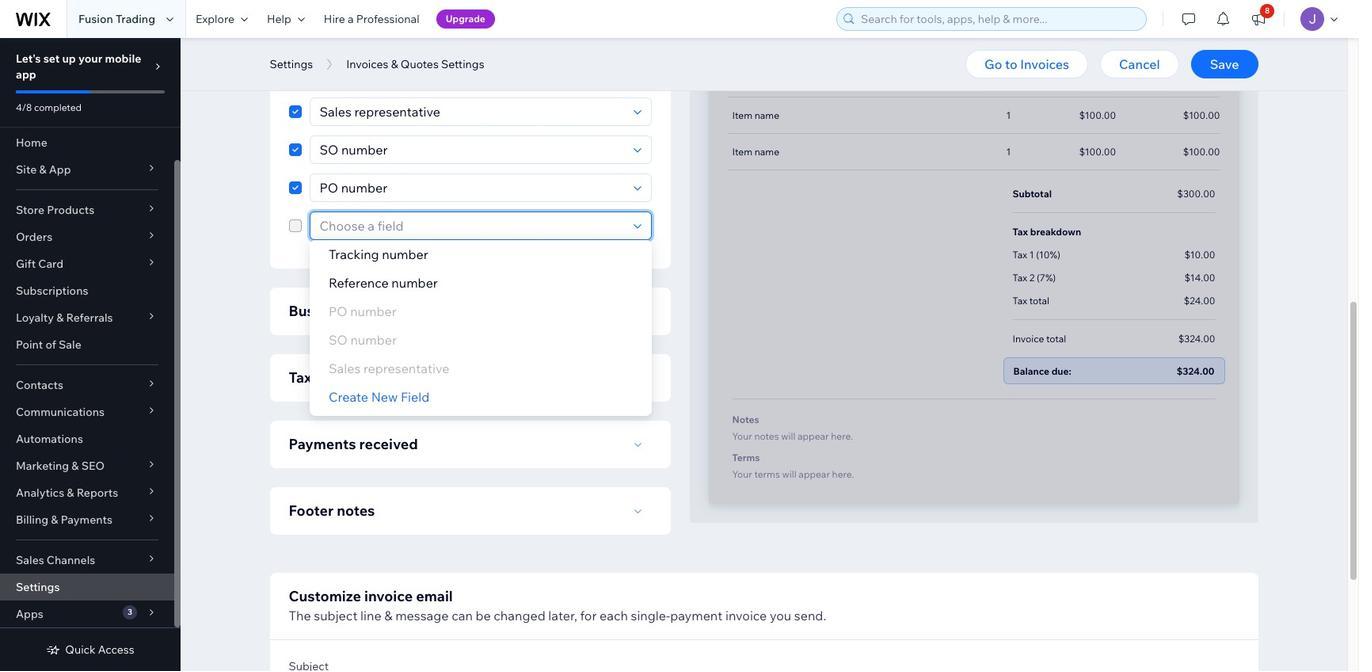 Task type: vqa. For each thing, say whether or not it's contained in the screenshot.


Task type: describe. For each thing, give the bounding box(es) containing it.
1 choose a field field from the top
[[315, 98, 629, 125]]

line total
[[1173, 38, 1216, 50]]

create new field button
[[329, 388, 430, 407]]

of
[[46, 338, 56, 352]]

$324.00 for invoice total
[[1179, 333, 1216, 345]]

upgrade button
[[436, 10, 495, 29]]

1 option from the top
[[310, 297, 652, 326]]

automations link
[[0, 426, 174, 452]]

store
[[16, 203, 44, 217]]

sidebar element
[[0, 38, 181, 671]]

notes
[[733, 414, 760, 426]]

tax for tax total
[[1013, 295, 1028, 307]]

mobile
[[105, 52, 141, 66]]

tax for tax display
[[289, 368, 312, 387]]

4 choose a field field from the top
[[315, 212, 629, 239]]

site & app button
[[0, 156, 174, 183]]

terms
[[755, 468, 780, 480]]

trading
[[116, 12, 155, 26]]

field
[[401, 389, 430, 405]]

business info
[[289, 302, 379, 320]]

1 horizontal spatial invoice
[[726, 608, 767, 624]]

price
[[1080, 38, 1103, 50]]

help
[[267, 12, 291, 26]]

balance
[[1014, 365, 1050, 377]]

2 item from the top
[[733, 146, 753, 158]]

2 option from the top
[[310, 326, 652, 354]]

sales channels
[[16, 553, 95, 567]]

list box containing tracking number
[[310, 240, 652, 383]]

your
[[78, 52, 102, 66]]

1 horizontal spatial payments
[[289, 435, 356, 453]]

total for tax total
[[1030, 295, 1050, 307]]

email
[[416, 587, 453, 605]]

home
[[16, 136, 47, 150]]

quantity
[[1007, 38, 1047, 50]]

save button
[[1192, 50, 1259, 78]]

gift
[[16, 257, 36, 271]]

let's set up your mobile app
[[16, 52, 141, 82]]

total for invoice total
[[1047, 333, 1067, 345]]

billing & payments button
[[0, 506, 174, 533]]

tax for tax 1 (10%)
[[1013, 249, 1028, 261]]

2 name from the top
[[755, 146, 780, 158]]

total for line total
[[1195, 38, 1216, 50]]

settings link
[[0, 574, 174, 601]]

site & app
[[16, 162, 71, 177]]

& for billing
[[51, 513, 58, 527]]

1 horizontal spatial invoices
[[1021, 56, 1070, 72]]

channels
[[47, 553, 95, 567]]

home link
[[0, 129, 174, 156]]

notes your notes will appear here.
[[733, 414, 854, 442]]

explore
[[196, 12, 235, 26]]

completed
[[34, 101, 82, 113]]

0 horizontal spatial notes
[[337, 502, 375, 520]]

8 button
[[1242, 0, 1277, 38]]

invoice total
[[1013, 333, 1067, 345]]

single-
[[631, 608, 671, 624]]

create new field
[[329, 389, 430, 405]]

analytics
[[16, 486, 64, 500]]

customize
[[289, 587, 361, 605]]

communications button
[[0, 399, 174, 426]]

app
[[49, 162, 71, 177]]

appear for terms
[[799, 468, 830, 480]]

& for analytics
[[67, 486, 74, 500]]

orders button
[[0, 223, 174, 250]]

go to invoices button
[[966, 50, 1089, 78]]

terms your terms will appear here.
[[733, 452, 855, 480]]

(7%)
[[1037, 272, 1057, 284]]

0 vertical spatial invoice
[[365, 587, 413, 605]]

appear for notes
[[798, 430, 829, 442]]

here. for your notes will appear here.
[[831, 430, 854, 442]]

payments inside dropdown button
[[61, 513, 112, 527]]

footer
[[289, 502, 334, 520]]

set
[[43, 52, 60, 66]]

or
[[771, 38, 781, 50]]

contacts button
[[0, 372, 174, 399]]

gift card
[[16, 257, 64, 271]]

each
[[600, 608, 628, 624]]

sales channels button
[[0, 547, 174, 574]]

products
[[47, 203, 94, 217]]

info
[[353, 302, 379, 320]]

$14.00
[[1185, 272, 1216, 284]]

upgrade
[[446, 13, 486, 25]]

send.
[[795, 608, 827, 624]]

analytics & reports button
[[0, 479, 174, 506]]

invoices & quotes settings button
[[338, 52, 493, 76]]

& inside customize invoice email the subject line & message can be changed later, for each single-payment invoice you send.
[[384, 608, 393, 624]]

service
[[783, 38, 816, 50]]

notes inside "notes your notes will appear here."
[[755, 430, 779, 442]]

sale
[[59, 338, 81, 352]]

subscriptions
[[16, 284, 88, 298]]

number for tracking number
[[382, 246, 429, 262]]

quick access
[[65, 643, 134, 657]]

2 item name from the top
[[733, 146, 780, 158]]

hire a professional link
[[314, 0, 429, 38]]

new
[[371, 389, 398, 405]]

tracking
[[329, 246, 379, 262]]

later,
[[549, 608, 578, 624]]

payments received
[[289, 435, 418, 453]]

will for notes
[[782, 430, 796, 442]]

tax 1 (10%)
[[1013, 249, 1061, 261]]

loyalty
[[16, 311, 54, 325]]

$300.00
[[1178, 188, 1216, 200]]

line
[[1173, 38, 1193, 50]]

app
[[16, 67, 36, 82]]

up
[[62, 52, 76, 66]]

1 item from the top
[[733, 109, 753, 121]]



Task type: locate. For each thing, give the bounding box(es) containing it.
$24.00
[[1184, 295, 1216, 307]]

quick
[[65, 643, 96, 657]]

your for your terms will appear here.
[[733, 468, 753, 480]]

settings inside sidebar element
[[16, 580, 60, 594]]

here. down "notes your notes will appear here."
[[833, 468, 855, 480]]

here. up terms your terms will appear here.
[[831, 430, 854, 442]]

total right 'line'
[[1195, 38, 1216, 50]]

1 vertical spatial $324.00
[[1177, 365, 1215, 377]]

0 vertical spatial notes
[[755, 430, 779, 442]]

list box
[[310, 240, 652, 383]]

1 item name from the top
[[733, 109, 780, 121]]

&
[[391, 57, 398, 71], [39, 162, 46, 177], [56, 311, 64, 325], [72, 459, 79, 473], [67, 486, 74, 500], [51, 513, 58, 527], [384, 608, 393, 624]]

will
[[782, 430, 796, 442], [783, 468, 797, 480]]

reference number
[[329, 275, 438, 291]]

0 vertical spatial here.
[[831, 430, 854, 442]]

cancel
[[1120, 56, 1161, 72]]

point
[[16, 338, 43, 352]]

here. inside "notes your notes will appear here."
[[831, 430, 854, 442]]

invoices & quotes settings
[[346, 57, 485, 71]]

go
[[985, 56, 1003, 72]]

message
[[396, 608, 449, 624]]

item name
[[733, 109, 780, 121], [733, 146, 780, 158]]

1 horizontal spatial settings
[[270, 57, 313, 71]]

site
[[16, 162, 37, 177]]

professional
[[356, 12, 420, 26]]

& for marketing
[[72, 459, 79, 473]]

1 vertical spatial your
[[733, 468, 753, 480]]

& right "billing"
[[51, 513, 58, 527]]

due:
[[1052, 365, 1072, 377]]

breakdown
[[1031, 226, 1082, 238]]

& inside popup button
[[56, 311, 64, 325]]

settings right quotes
[[441, 57, 485, 71]]

orders
[[16, 230, 52, 244]]

1 vertical spatial here.
[[833, 468, 855, 480]]

1 vertical spatial will
[[783, 468, 797, 480]]

1 your from the top
[[733, 430, 753, 442]]

& right loyalty
[[56, 311, 64, 325]]

0 vertical spatial will
[[782, 430, 796, 442]]

& right site
[[39, 162, 46, 177]]

appear
[[798, 430, 829, 442], [799, 468, 830, 480]]

3
[[128, 607, 132, 617]]

1 vertical spatial item
[[733, 146, 753, 158]]

Search for tools, apps, help & more... field
[[857, 8, 1142, 30]]

analytics & reports
[[16, 486, 118, 500]]

& for invoices
[[391, 57, 398, 71]]

your down notes
[[733, 430, 753, 442]]

settings for settings link
[[16, 580, 60, 594]]

tax down tax 2 (7%)
[[1013, 295, 1028, 307]]

product
[[733, 38, 769, 50]]

number for reference number
[[392, 275, 438, 291]]

tax for tax breakdown
[[1013, 226, 1029, 238]]

subtotal
[[1013, 188, 1052, 200]]

4/8 completed
[[16, 101, 82, 113]]

will up terms your terms will appear here.
[[782, 430, 796, 442]]

Choose a field field
[[315, 98, 629, 125], [315, 136, 629, 163], [315, 174, 629, 201], [315, 212, 629, 239]]

option
[[310, 297, 652, 326], [310, 326, 652, 354], [310, 354, 652, 383]]

2 vertical spatial total
[[1047, 333, 1067, 345]]

tax left display
[[289, 368, 312, 387]]

total right the "invoice"
[[1047, 333, 1067, 345]]

0 vertical spatial $324.00
[[1179, 333, 1216, 345]]

be
[[476, 608, 491, 624]]

item
[[733, 109, 753, 121], [733, 146, 753, 158]]

will inside "notes your notes will appear here."
[[782, 430, 796, 442]]

0 horizontal spatial invoices
[[346, 57, 389, 71]]

access
[[98, 643, 134, 657]]

$10.00
[[1185, 249, 1216, 261]]

$324.00 for balance due:
[[1177, 365, 1215, 377]]

contacts
[[16, 378, 63, 392]]

subscriptions link
[[0, 277, 174, 304]]

tax display
[[289, 368, 365, 387]]

0 vertical spatial item name
[[733, 109, 780, 121]]

1 horizontal spatial notes
[[755, 430, 779, 442]]

2 horizontal spatial settings
[[441, 57, 485, 71]]

0 horizontal spatial invoice
[[365, 587, 413, 605]]

notes right footer
[[337, 502, 375, 520]]

& for site
[[39, 162, 46, 177]]

gift card button
[[0, 250, 174, 277]]

notes down notes
[[755, 430, 779, 442]]

1 vertical spatial appear
[[799, 468, 830, 480]]

0 horizontal spatial settings
[[16, 580, 60, 594]]

0 vertical spatial total
[[1195, 38, 1216, 50]]

your for your notes will appear here.
[[733, 430, 753, 442]]

None checkbox
[[289, 212, 302, 240]]

invoice
[[365, 587, 413, 605], [726, 608, 767, 624]]

go to invoices
[[985, 56, 1070, 72]]

& for loyalty
[[56, 311, 64, 325]]

your inside terms your terms will appear here.
[[733, 468, 753, 480]]

appear up terms your terms will appear here.
[[798, 430, 829, 442]]

customize invoice email the subject line & message can be changed later, for each single-payment invoice you send.
[[289, 587, 827, 624]]

number down tracking number
[[392, 275, 438, 291]]

total down tax 2 (7%)
[[1030, 295, 1050, 307]]

0 horizontal spatial payments
[[61, 513, 112, 527]]

$100.00
[[1080, 73, 1117, 85], [1184, 73, 1221, 85], [1080, 109, 1117, 121], [1184, 109, 1221, 121], [1080, 146, 1117, 158], [1184, 146, 1221, 158]]

0 vertical spatial number
[[382, 246, 429, 262]]

the
[[289, 608, 311, 624]]

invoice left you
[[726, 608, 767, 624]]

tax breakdown
[[1013, 226, 1082, 238]]

tracking number
[[329, 246, 429, 262]]

payments down analytics & reports popup button
[[61, 513, 112, 527]]

1 vertical spatial notes
[[337, 502, 375, 520]]

total
[[1195, 38, 1216, 50], [1030, 295, 1050, 307], [1047, 333, 1067, 345]]

point of sale
[[16, 338, 81, 352]]

1 vertical spatial item name
[[733, 146, 780, 158]]

1 name from the top
[[755, 109, 780, 121]]

2 choose a field field from the top
[[315, 136, 629, 163]]

will right "terms" at the bottom of page
[[783, 468, 797, 480]]

settings
[[270, 57, 313, 71], [441, 57, 485, 71], [16, 580, 60, 594]]

3 choose a field field from the top
[[315, 174, 629, 201]]

help button
[[258, 0, 314, 38]]

0 vertical spatial appear
[[798, 430, 829, 442]]

line
[[361, 608, 382, 624]]

1 vertical spatial total
[[1030, 295, 1050, 307]]

let's
[[16, 52, 41, 66]]

invoices down hire a professional link
[[346, 57, 389, 71]]

settings button
[[262, 52, 321, 76]]

hire a professional
[[324, 12, 420, 26]]

tax
[[1013, 226, 1029, 238], [1013, 249, 1028, 261], [1013, 272, 1028, 284], [1013, 295, 1028, 307], [289, 368, 312, 387]]

None checkbox
[[289, 40, 373, 59], [289, 69, 366, 88], [289, 97, 302, 126], [289, 136, 302, 164], [289, 174, 302, 202], [289, 40, 373, 59], [289, 69, 366, 88], [289, 97, 302, 126], [289, 136, 302, 164], [289, 174, 302, 202]]

8
[[1266, 6, 1270, 16]]

your inside "notes your notes will appear here."
[[733, 430, 753, 442]]

& left reports
[[67, 486, 74, 500]]

invoice
[[1013, 333, 1045, 345]]

point of sale link
[[0, 331, 174, 358]]

1 vertical spatial payments
[[61, 513, 112, 527]]

appear right "terms" at the bottom of page
[[799, 468, 830, 480]]

will for terms
[[783, 468, 797, 480]]

number up reference number
[[382, 246, 429, 262]]

1 vertical spatial name
[[755, 146, 780, 158]]

billing & payments
[[16, 513, 112, 527]]

1 vertical spatial invoice
[[726, 608, 767, 624]]

appear inside "notes your notes will appear here."
[[798, 430, 829, 442]]

appear inside terms your terms will appear here.
[[799, 468, 830, 480]]

your down terms
[[733, 468, 753, 480]]

billing
[[16, 513, 48, 527]]

& left quotes
[[391, 57, 398, 71]]

number
[[382, 246, 429, 262], [392, 275, 438, 291]]

reports
[[77, 486, 118, 500]]

2
[[1030, 272, 1035, 284]]

loyalty & referrals button
[[0, 304, 174, 331]]

3 option from the top
[[310, 354, 652, 383]]

& inside button
[[391, 57, 398, 71]]

0 vertical spatial payments
[[289, 435, 356, 453]]

0 vertical spatial your
[[733, 430, 753, 442]]

save
[[1211, 56, 1240, 72]]

will inside terms your terms will appear here.
[[783, 468, 797, 480]]

settings for settings button
[[270, 57, 313, 71]]

tax for tax 2 (7%)
[[1013, 272, 1028, 284]]

invoice up line at the left bottom of page
[[365, 587, 413, 605]]

card
[[38, 257, 64, 271]]

& inside popup button
[[67, 486, 74, 500]]

hire
[[324, 12, 345, 26]]

business
[[289, 302, 350, 320]]

here. for your terms will appear here.
[[833, 468, 855, 480]]

payments down create
[[289, 435, 356, 453]]

tax left the 2
[[1013, 272, 1028, 284]]

here. inside terms your terms will appear here.
[[833, 468, 855, 480]]

referrals
[[66, 311, 113, 325]]

0 vertical spatial item
[[733, 109, 753, 121]]

terms
[[733, 452, 760, 464]]

apps
[[16, 607, 43, 621]]

store products
[[16, 203, 94, 217]]

& left the seo
[[72, 459, 79, 473]]

0 vertical spatial name
[[755, 109, 780, 121]]

tax up tax 1 (10%)
[[1013, 226, 1029, 238]]

& inside popup button
[[72, 459, 79, 473]]

tax up tax 2 (7%)
[[1013, 249, 1028, 261]]

settings down sales
[[16, 580, 60, 594]]

received
[[359, 435, 418, 453]]

2 your from the top
[[733, 468, 753, 480]]

for
[[580, 608, 597, 624]]

settings down help button
[[270, 57, 313, 71]]

loyalty & referrals
[[16, 311, 113, 325]]

& right line at the left bottom of page
[[384, 608, 393, 624]]

tax 2 (7%)
[[1013, 272, 1057, 284]]

invoices down quantity
[[1021, 56, 1070, 72]]

1 vertical spatial number
[[392, 275, 438, 291]]

to
[[1006, 56, 1018, 72]]

subject
[[314, 608, 358, 624]]

you
[[770, 608, 792, 624]]



